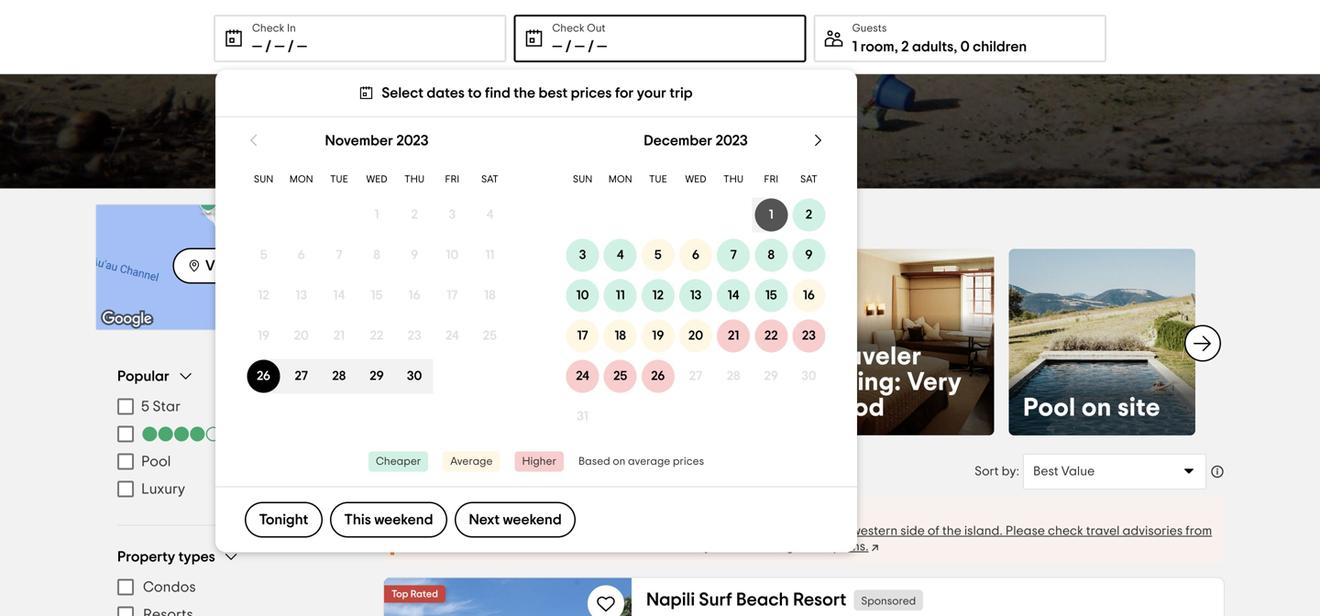 Task type: describe. For each thing, give the bounding box(es) containing it.
average
[[451, 456, 493, 467]]

of
[[928, 525, 940, 538]]

4 — from the left
[[552, 39, 563, 54]]

higher
[[522, 456, 557, 467]]

based on average prices
[[579, 456, 704, 467]]

on for pool
[[1082, 395, 1112, 421]]

23 inside november 2023 grid
[[408, 330, 422, 342]]

save to a trip image
[[595, 593, 617, 615]]

consideration
[[604, 541, 685, 554]]

making
[[752, 541, 794, 554]]

top
[[392, 589, 409, 599]]

top rated button
[[384, 586, 446, 603]]

menu containing 5 star
[[117, 393, 339, 503]]

tue for november
[[330, 174, 348, 185]]

wed for november
[[366, 174, 388, 185]]

14 inside november 2023 grid
[[333, 289, 345, 302]]

plans.
[[834, 541, 869, 554]]

notice:
[[440, 506, 482, 519]]

row group for november
[[245, 195, 509, 397]]

0 horizontal spatial and
[[500, 541, 523, 554]]

hotels
[[488, 206, 549, 228]]

december 2023 grid
[[564, 117, 828, 437]]

2 horizontal spatial travel
[[1087, 525, 1120, 538]]

check for check out — / — / —
[[552, 23, 585, 34]]

surf
[[699, 591, 733, 610]]

in for hotels
[[553, 206, 571, 228]]

november 2023
[[325, 133, 429, 148]]

1 horizontal spatial travel
[[797, 541, 831, 554]]

check for check in — / — / —
[[252, 23, 285, 34]]

14 inside december 2023 grid
[[728, 289, 740, 302]]

take
[[526, 541, 552, 554]]

mon for december 2023
[[609, 174, 633, 185]]

5 inside november 2023 grid
[[260, 249, 267, 262]]

lahaina inside wildfires are impacting travel to maui, particularly to lahaina town and the western side of the island. please check travel advisories from local authorities and take this into consideration as you are making travel plans.
[[720, 525, 769, 538]]

18 inside december 2023 grid
[[615, 330, 626, 342]]

good
[[823, 395, 885, 421]]

3 / from the left
[[566, 39, 572, 54]]

authorities
[[434, 541, 497, 554]]

next weekend
[[469, 513, 562, 527]]

check in — / — / —
[[252, 23, 307, 54]]

traveler rating: very good
[[823, 344, 963, 421]]

fri for december 2023
[[764, 174, 779, 185]]

rated
[[411, 589, 438, 599]]

rating:
[[823, 370, 902, 395]]

3 inside december 2023 grid
[[579, 249, 586, 262]]

next
[[469, 513, 500, 527]]

sun for november
[[254, 174, 274, 185]]

december
[[644, 133, 713, 148]]

25 inside december 2023 grid
[[614, 370, 628, 383]]

0 horizontal spatial to
[[468, 86, 482, 100]]

from
[[1186, 525, 1213, 538]]

right
[[662, 206, 709, 228]]

16 inside november 2023 grid
[[409, 289, 421, 302]]

row containing 17
[[564, 316, 828, 356]]

view map button
[[173, 248, 284, 284]]

13 inside december 2023 grid
[[690, 289, 702, 302]]

this
[[344, 513, 371, 527]]

17 inside november 2023 grid
[[447, 289, 458, 302]]

island.
[[965, 525, 1003, 538]]

select dates to find the best prices for your trip
[[382, 86, 693, 100]]

children
[[973, 39, 1028, 54]]

row containing 24
[[564, 356, 828, 397]]

wed for december
[[686, 174, 707, 185]]

5 — from the left
[[575, 39, 585, 54]]

5-star stay
[[621, 395, 750, 421]]

29 inside december 2023 grid
[[765, 370, 779, 383]]

1 horizontal spatial prices
[[673, 456, 704, 467]]

1 vertical spatial are
[[729, 541, 749, 554]]

condos
[[143, 580, 196, 595]]

25 inside november 2023 grid
[[483, 330, 497, 342]]

2023 for november 2023
[[397, 133, 429, 148]]

traveler
[[823, 344, 922, 370]]

popular hotels in lahaina right now
[[405, 206, 754, 228]]

as
[[688, 541, 702, 554]]

8 inside december 2023 grid
[[768, 249, 775, 262]]

row containing 19
[[245, 316, 509, 356]]

for
[[615, 86, 634, 100]]

napili surf beach resort
[[647, 591, 847, 610]]

particularly
[[634, 525, 702, 538]]

previous month image
[[245, 131, 263, 150]]

view map
[[205, 259, 270, 273]]

31
[[577, 410, 589, 423]]

this
[[555, 541, 576, 554]]

dates
[[427, 86, 465, 100]]

pool on site link
[[1009, 249, 1196, 436]]

20 inside november 2023 grid
[[294, 330, 309, 342]]

properties
[[402, 464, 471, 478]]

types
[[179, 550, 215, 565]]

2 for november 2023
[[411, 209, 418, 221]]

group containing property types
[[117, 548, 339, 616]]

fri for november 2023
[[445, 174, 460, 185]]

5-
[[621, 395, 645, 421]]

traveler rating: very good link
[[808, 249, 995, 436]]

value
[[1062, 466, 1095, 478]]

2023 for december 2023
[[716, 133, 748, 148]]

2 horizontal spatial to
[[705, 525, 717, 538]]

view
[[205, 259, 237, 273]]

19 inside november 2023 grid
[[258, 330, 270, 342]]

0
[[961, 39, 970, 54]]

sort
[[975, 466, 999, 478]]

you
[[705, 541, 726, 554]]

15 inside december 2023 grid
[[766, 289, 778, 302]]

15 inside november 2023 grid
[[371, 289, 383, 302]]

impacting
[[485, 525, 544, 538]]

3 — from the left
[[297, 39, 307, 54]]

16 inside december 2023 grid
[[803, 289, 815, 302]]

november 2023 grid
[[245, 117, 509, 437]]

4 inside row
[[617, 249, 624, 262]]

13 inside november 2023 grid
[[296, 289, 307, 302]]

17 inside december 2023 grid
[[578, 330, 588, 342]]

6 inside november 2023 grid
[[298, 249, 305, 262]]

condos menu
[[117, 574, 339, 616]]

pool for pool on site
[[1024, 395, 1076, 421]]

2 , from the left
[[954, 39, 958, 54]]

into
[[578, 541, 601, 554]]

check
[[1048, 525, 1084, 538]]

19 inside december 2023 grid
[[652, 330, 665, 342]]

30 inside november 2023 grid
[[407, 370, 422, 383]]

popular for popular
[[117, 369, 169, 384]]

beach
[[737, 591, 790, 610]]

adults
[[913, 39, 954, 54]]

best value
[[1034, 466, 1095, 478]]

lahaina for hotels
[[575, 206, 657, 228]]

10 inside december 2023 grid
[[577, 289, 589, 302]]

property types
[[117, 550, 215, 565]]

in for properties
[[474, 464, 486, 478]]

maui,
[[599, 525, 631, 538]]

your
[[637, 86, 667, 100]]

guests
[[853, 23, 887, 34]]

local
[[402, 541, 431, 554]]

7 inside november 2023 grid
[[336, 249, 343, 262]]

best
[[1034, 466, 1059, 478]]

4 / from the left
[[588, 39, 594, 54]]

1 horizontal spatial and
[[804, 525, 828, 538]]

sort by:
[[975, 466, 1020, 478]]

advisories
[[1123, 525, 1183, 538]]

based
[[579, 456, 611, 467]]

26 inside december 2023 grid
[[651, 370, 665, 383]]

18 inside november 2023 grid
[[484, 289, 496, 302]]

guests 1 room , 2 adults , 0 children
[[853, 23, 1028, 54]]

tue for december
[[649, 174, 668, 185]]

27 inside november 2023 grid
[[295, 370, 308, 383]]

9 inside november 2023 grid
[[411, 249, 419, 262]]

on for based
[[613, 456, 626, 467]]

november
[[325, 133, 393, 148]]

wildfires are impacting travel to maui, particularly to lahaina town and the western side of the island. please check travel advisories from local authorities and take this into consideration as you are making travel plans.
[[402, 525, 1213, 554]]

check out — / — / —
[[552, 23, 607, 54]]



Task type: locate. For each thing, give the bounding box(es) containing it.
1 horizontal spatial 18
[[615, 330, 626, 342]]

18 down hotels
[[484, 289, 496, 302]]

6 inside december 2023 grid
[[692, 249, 700, 262]]

23 inside december 2023 grid
[[803, 330, 816, 342]]

sat for november 2023
[[482, 174, 499, 185]]

26
[[257, 370, 271, 383], [651, 370, 665, 383]]

1 horizontal spatial 30
[[802, 370, 817, 383]]

0 horizontal spatial 19
[[258, 330, 270, 342]]

resort
[[794, 591, 847, 610]]

2 29 from the left
[[765, 370, 779, 383]]

1 — from the left
[[252, 39, 262, 54]]

thu
[[405, 174, 425, 185], [724, 174, 744, 185]]

0 vertical spatial 3
[[449, 209, 456, 221]]

2 30 from the left
[[802, 370, 817, 383]]

2 horizontal spatial the
[[943, 525, 962, 538]]

1 vertical spatial 10
[[577, 289, 589, 302]]

star
[[153, 399, 181, 414]]

weekend for this weekend
[[374, 513, 433, 527]]

7
[[336, 249, 343, 262], [731, 249, 737, 262]]

travel notice:
[[402, 506, 482, 519]]

2 group from the top
[[117, 548, 339, 616]]

weekend
[[374, 513, 433, 527], [503, 513, 562, 527]]

1 horizontal spatial 3
[[579, 249, 586, 262]]

0 vertical spatial lahaina
[[575, 206, 657, 228]]

18
[[484, 289, 496, 302], [615, 330, 626, 342]]

2 right the room
[[902, 39, 910, 54]]

0 horizontal spatial tue
[[330, 174, 348, 185]]

in
[[287, 23, 296, 34]]

1 16 from the left
[[409, 289, 421, 302]]

2 check from the left
[[552, 23, 585, 34]]

2 15 from the left
[[766, 289, 778, 302]]

5 left star
[[141, 399, 149, 414]]

1 horizontal spatial 19
[[652, 330, 665, 342]]

0 horizontal spatial fri
[[445, 174, 460, 185]]

27
[[295, 370, 308, 383], [690, 370, 703, 383]]

in right properties on the bottom left
[[474, 464, 486, 478]]

1 30 from the left
[[407, 370, 422, 383]]

0 horizontal spatial 17
[[447, 289, 458, 302]]

2 thu from the left
[[724, 174, 744, 185]]

11 inside november 2023 grid
[[486, 249, 495, 262]]

weekend for next weekend
[[503, 513, 562, 527]]

1 horizontal spatial 20
[[689, 330, 704, 342]]

cheaper
[[376, 456, 421, 467]]

2 inside guests 1 room , 2 adults , 0 children
[[902, 39, 910, 54]]

1 fri from the left
[[445, 174, 460, 185]]

thu down november 2023
[[405, 174, 425, 185]]

5 down right
[[655, 249, 662, 262]]

1 , from the left
[[895, 39, 899, 54]]

21 inside november 2023 grid
[[334, 330, 345, 342]]

1 / from the left
[[265, 39, 272, 54]]

find
[[485, 86, 511, 100]]

1 horizontal spatial 9
[[806, 249, 813, 262]]

1 8 from the left
[[374, 249, 380, 262]]

sat for december 2023
[[801, 174, 818, 185]]

1 15 from the left
[[371, 289, 383, 302]]

the
[[514, 86, 536, 100], [830, 525, 850, 538], [943, 525, 962, 538]]

1 check from the left
[[252, 23, 285, 34]]

11 down popular hotels in lahaina right now
[[616, 289, 625, 302]]

row group for december
[[564, 195, 828, 437]]

2 — from the left
[[275, 39, 285, 54]]

mon inside november 2023 grid
[[290, 174, 313, 185]]

2 sun from the left
[[573, 174, 593, 185]]

0 horizontal spatial on
[[613, 456, 626, 467]]

and down impacting
[[500, 541, 523, 554]]

check left in
[[252, 23, 285, 34]]

1 wed from the left
[[366, 174, 388, 185]]

1 down november 2023
[[375, 209, 379, 221]]

21
[[334, 330, 345, 342], [728, 330, 740, 342]]

1 22 from the left
[[370, 330, 384, 342]]

1 row group from the left
[[245, 195, 509, 397]]

to up you in the right bottom of the page
[[705, 525, 717, 538]]

2 fri from the left
[[764, 174, 779, 185]]

weekend inside this weekend button
[[374, 513, 433, 527]]

2 20 from the left
[[689, 330, 704, 342]]

1 horizontal spatial 6
[[692, 249, 700, 262]]

2 16 from the left
[[803, 289, 815, 302]]

1 vertical spatial in
[[474, 464, 486, 478]]

0 vertical spatial 10
[[446, 249, 459, 262]]

6
[[298, 249, 305, 262], [692, 249, 700, 262]]

western
[[852, 525, 898, 538]]

0 horizontal spatial 24
[[446, 330, 459, 342]]

mon
[[290, 174, 313, 185], [609, 174, 633, 185]]

menu
[[117, 393, 339, 503]]

2023 down 'select'
[[397, 133, 429, 148]]

are up the authorities
[[462, 525, 482, 538]]

20 inside december 2023 grid
[[689, 330, 704, 342]]

2023 right december
[[716, 133, 748, 148]]

1 21 from the left
[[334, 330, 345, 342]]

average
[[628, 456, 671, 467]]

0 horizontal spatial mon
[[290, 174, 313, 185]]

3 left hotels
[[449, 209, 456, 221]]

2 26 from the left
[[651, 370, 665, 383]]

1 sat from the left
[[482, 174, 499, 185]]

please
[[1006, 525, 1046, 538]]

1 horizontal spatial 25
[[614, 370, 628, 383]]

sat down next month icon
[[801, 174, 818, 185]]

1 inside december 2023 grid
[[769, 209, 774, 221]]

popular for popular hotels in lahaina right now
[[405, 206, 484, 228]]

1 13 from the left
[[296, 289, 307, 302]]

0 horizontal spatial 28
[[332, 370, 346, 383]]

2 for december 2023
[[806, 209, 813, 221]]

travel up this
[[547, 525, 581, 538]]

sat up hotels
[[482, 174, 499, 185]]

12 inside december 2023 grid
[[653, 289, 664, 302]]

2 horizontal spatial 5
[[655, 249, 662, 262]]

0 horizontal spatial 21
[[334, 330, 345, 342]]

mon inside december 2023 grid
[[609, 174, 633, 185]]

1 right now on the top
[[769, 209, 774, 221]]

lahaina for properties
[[489, 464, 545, 478]]

1 horizontal spatial in
[[553, 206, 571, 228]]

travel right the check
[[1087, 525, 1120, 538]]

1 horizontal spatial check
[[552, 23, 585, 34]]

fri
[[445, 174, 460, 185], [764, 174, 779, 185]]

2 down next month icon
[[806, 209, 813, 221]]

19
[[258, 330, 270, 342], [652, 330, 665, 342]]

0 vertical spatial and
[[804, 525, 828, 538]]

fri inside november 2023 grid
[[445, 174, 460, 185]]

row containing 3
[[564, 235, 828, 276]]

pool on site
[[1024, 395, 1161, 421]]

3 down popular hotels in lahaina right now
[[579, 249, 586, 262]]

1 28 from the left
[[332, 370, 346, 383]]

28 inside november 2023 grid
[[332, 370, 346, 383]]

0 horizontal spatial sun
[[254, 174, 274, 185]]

on left site
[[1082, 395, 1112, 421]]

best value button
[[1024, 454, 1207, 490]]

1 horizontal spatial the
[[830, 525, 850, 538]]

7 right map
[[336, 249, 343, 262]]

1 vertical spatial prices
[[673, 456, 704, 467]]

popular left hotels
[[405, 206, 484, 228]]

1 26 from the left
[[257, 370, 271, 383]]

22 inside december 2023 grid
[[765, 330, 778, 342]]

1 horizontal spatial pool
[[1024, 395, 1076, 421]]

popular
[[405, 206, 484, 228], [117, 369, 169, 384]]

2023
[[397, 133, 429, 148], [716, 133, 748, 148]]

1 vertical spatial 24
[[576, 370, 590, 383]]

8 inside november 2023 grid
[[374, 249, 380, 262]]

24 inside november 2023 grid
[[446, 330, 459, 342]]

1 vertical spatial popular
[[117, 369, 169, 384]]

pool for pool
[[141, 455, 171, 469]]

82 properties in lahaina
[[383, 464, 545, 478]]

the right find
[[514, 86, 536, 100]]

sat inside november 2023 grid
[[482, 174, 499, 185]]

tue down november
[[330, 174, 348, 185]]

5 right view on the top of the page
[[260, 249, 267, 262]]

stay
[[698, 395, 750, 421]]

2 horizontal spatial 2
[[902, 39, 910, 54]]

1 thu from the left
[[405, 174, 425, 185]]

2 12 from the left
[[653, 289, 664, 302]]

1 horizontal spatial 27
[[690, 370, 703, 383]]

5 inside menu
[[141, 399, 149, 414]]

top rated link
[[384, 578, 446, 603]]

next weekend button
[[455, 502, 576, 538]]

12 inside november 2023 grid
[[258, 289, 269, 302]]

sun inside december 2023 grid
[[573, 174, 593, 185]]

19 up star
[[652, 330, 665, 342]]

8
[[374, 249, 380, 262], [768, 249, 775, 262]]

0 horizontal spatial 14
[[333, 289, 345, 302]]

1 inside november 2023 grid
[[375, 209, 379, 221]]

0 vertical spatial 17
[[447, 289, 458, 302]]

2 vertical spatial lahaina
[[720, 525, 769, 538]]

0 horizontal spatial 26
[[257, 370, 271, 383]]

2 weekend from the left
[[503, 513, 562, 527]]

lahaina up making
[[720, 525, 769, 538]]

mon for november 2023
[[290, 174, 313, 185]]

star
[[645, 395, 692, 421]]

travel down town
[[797, 541, 831, 554]]

, left 'adults'
[[895, 39, 899, 54]]

1 9 from the left
[[411, 249, 419, 262]]

1 horizontal spatial weekend
[[503, 513, 562, 527]]

0 vertical spatial 25
[[483, 330, 497, 342]]

1 horizontal spatial wed
[[686, 174, 707, 185]]

and right town
[[804, 525, 828, 538]]

wed inside december 2023 grid
[[686, 174, 707, 185]]

napili
[[647, 591, 695, 610]]

1 horizontal spatial thu
[[724, 174, 744, 185]]

1 horizontal spatial lahaina
[[575, 206, 657, 228]]

1 27 from the left
[[295, 370, 308, 383]]

1 vertical spatial 4
[[617, 249, 624, 262]]

1 6 from the left
[[298, 249, 305, 262]]

2 row group from the left
[[564, 195, 828, 437]]

28 inside december 2023 grid
[[727, 370, 741, 383]]

room
[[861, 39, 895, 54]]

, left 0
[[954, 39, 958, 54]]

1 horizontal spatial 13
[[690, 289, 702, 302]]

1 sun from the left
[[254, 174, 274, 185]]

in right hotels
[[553, 206, 571, 228]]

0 horizontal spatial the
[[514, 86, 536, 100]]

11 down hotels
[[486, 249, 495, 262]]

21 inside december 2023 grid
[[728, 330, 740, 342]]

thu up now on the top
[[724, 174, 744, 185]]

town
[[772, 525, 801, 538]]

1 vertical spatial group
[[117, 548, 339, 616]]

row containing 10
[[564, 276, 828, 316]]

3 inside november 2023 grid
[[449, 209, 456, 221]]

sat
[[482, 174, 499, 185], [801, 174, 818, 185]]

sun inside november 2023 grid
[[254, 174, 274, 185]]

1 horizontal spatial 17
[[578, 330, 588, 342]]

weekend up take
[[503, 513, 562, 527]]

0 horizontal spatial row group
[[245, 195, 509, 397]]

wed down december 2023
[[686, 174, 707, 185]]

tue inside december 2023 grid
[[649, 174, 668, 185]]

0 vertical spatial pool
[[1024, 395, 1076, 421]]

1 horizontal spatial 7
[[731, 249, 737, 262]]

2 14 from the left
[[728, 289, 740, 302]]

0 horizontal spatial 4
[[487, 209, 494, 221]]

row group
[[245, 195, 509, 397], [564, 195, 828, 437]]

0 horizontal spatial pool
[[141, 455, 171, 469]]

2023 inside november 2023 grid
[[397, 133, 429, 148]]

1 19 from the left
[[258, 330, 270, 342]]

28
[[332, 370, 346, 383], [727, 370, 741, 383]]

29 inside november 2023 grid
[[370, 370, 384, 383]]

thu for december 2023
[[724, 174, 744, 185]]

by:
[[1002, 466, 1020, 478]]

2 horizontal spatial lahaina
[[720, 525, 769, 538]]

lahaina left right
[[575, 206, 657, 228]]

0 horizontal spatial ,
[[895, 39, 899, 54]]

0 horizontal spatial 20
[[294, 330, 309, 342]]

5 inside december 2023 grid
[[655, 249, 662, 262]]

napili surf beach resort link
[[647, 589, 847, 611]]

pool inside menu
[[141, 455, 171, 469]]

1 2023 from the left
[[397, 133, 429, 148]]

2 down november 2023
[[411, 209, 418, 221]]

82
[[383, 464, 399, 478]]

on right based
[[613, 456, 626, 467]]

6 right map
[[298, 249, 305, 262]]

5-star stay link
[[607, 249, 793, 436]]

0 horizontal spatial 7
[[336, 249, 343, 262]]

11
[[486, 249, 495, 262], [616, 289, 625, 302]]

sun
[[254, 174, 274, 185], [573, 174, 593, 185]]

29 left "rating:"
[[765, 370, 779, 383]]

30 up cheaper on the left of the page
[[407, 370, 422, 383]]

1 horizontal spatial popular
[[405, 206, 484, 228]]

check left out
[[552, 23, 585, 34]]

trip
[[670, 86, 693, 100]]

1 vertical spatial 17
[[578, 330, 588, 342]]

0 vertical spatial group
[[117, 367, 339, 503]]

1 tue from the left
[[330, 174, 348, 185]]

1
[[853, 39, 858, 54], [375, 209, 379, 221], [769, 209, 774, 221]]

7 down now on the top
[[731, 249, 737, 262]]

2 tue from the left
[[649, 174, 668, 185]]

0 vertical spatial are
[[462, 525, 482, 538]]

0 horizontal spatial 6
[[298, 249, 305, 262]]

1 horizontal spatial 23
[[803, 330, 816, 342]]

2 13 from the left
[[690, 289, 702, 302]]

1 7 from the left
[[336, 249, 343, 262]]

30 left "rating:"
[[802, 370, 817, 383]]

top rated
[[392, 589, 438, 599]]

this weekend button
[[330, 502, 448, 538]]

sun for december
[[573, 174, 593, 185]]

1 14 from the left
[[333, 289, 345, 302]]

check inside check out — / — / —
[[552, 23, 585, 34]]

2 7 from the left
[[731, 249, 737, 262]]

1 horizontal spatial row group
[[564, 195, 828, 437]]

0 vertical spatial 18
[[484, 289, 496, 302]]

2 sat from the left
[[801, 174, 818, 185]]

tue down december
[[649, 174, 668, 185]]

next image
[[1192, 332, 1214, 354]]

1 horizontal spatial sun
[[573, 174, 593, 185]]

1 12 from the left
[[258, 289, 269, 302]]

2 2023 from the left
[[716, 133, 748, 148]]

check
[[252, 23, 285, 34], [552, 23, 585, 34]]

2 wed from the left
[[686, 174, 707, 185]]

tonight button
[[245, 502, 323, 538]]

29 up cheaper on the left of the page
[[370, 370, 384, 383]]

pool up luxury
[[141, 455, 171, 469]]

1 vertical spatial 18
[[615, 330, 626, 342]]

22 inside november 2023 grid
[[370, 330, 384, 342]]

tonight
[[259, 513, 308, 527]]

1 23 from the left
[[408, 330, 422, 342]]

0 horizontal spatial in
[[474, 464, 486, 478]]

are right you in the right bottom of the page
[[729, 541, 749, 554]]

sun down previous month icon
[[254, 174, 274, 185]]

2023 inside december 2023 grid
[[716, 133, 748, 148]]

2 newly renovated solar heated pools add to your comfort image
[[384, 578, 632, 616]]

to up into
[[584, 525, 596, 538]]

1 horizontal spatial 2
[[806, 209, 813, 221]]

12 down right
[[653, 289, 664, 302]]

11 inside december 2023 grid
[[616, 289, 625, 302]]

10 inside november 2023 grid
[[446, 249, 459, 262]]

2 6 from the left
[[692, 249, 700, 262]]

group
[[117, 367, 339, 503], [117, 548, 339, 616]]

property
[[117, 550, 175, 565]]

5 star
[[141, 399, 181, 414]]

row
[[245, 164, 509, 195], [564, 164, 828, 195], [245, 195, 509, 235], [564, 195, 828, 235], [245, 235, 509, 276], [564, 235, 828, 276], [245, 276, 509, 316], [564, 276, 828, 316], [245, 316, 509, 356], [564, 316, 828, 356], [245, 356, 509, 397], [564, 356, 828, 397]]

1 horizontal spatial 21
[[728, 330, 740, 342]]

10
[[446, 249, 459, 262], [577, 289, 589, 302]]

2 27 from the left
[[690, 370, 703, 383]]

1 for november 2023
[[375, 209, 379, 221]]

6 down right
[[692, 249, 700, 262]]

to left find
[[468, 86, 482, 100]]

26 inside november 2023 grid
[[257, 370, 271, 383]]

the right of
[[943, 525, 962, 538]]

next month image
[[810, 131, 828, 150]]

2 21 from the left
[[728, 330, 740, 342]]

—
[[252, 39, 262, 54], [275, 39, 285, 54], [297, 39, 307, 54], [552, 39, 563, 54], [575, 39, 585, 54], [597, 39, 607, 54]]

map
[[240, 259, 270, 273]]

now
[[714, 206, 754, 228]]

15
[[371, 289, 383, 302], [766, 289, 778, 302]]

2 19 from the left
[[652, 330, 665, 342]]

0 horizontal spatial weekend
[[374, 513, 433, 527]]

12 down map
[[258, 289, 269, 302]]

pool inside pool on site link
[[1024, 395, 1076, 421]]

25
[[483, 330, 497, 342], [614, 370, 628, 383]]

0 horizontal spatial thu
[[405, 174, 425, 185]]

thu for november 2023
[[405, 174, 425, 185]]

2 28 from the left
[[727, 370, 741, 383]]

lahaina up next weekend
[[489, 464, 545, 478]]

on
[[1082, 395, 1112, 421], [613, 456, 626, 467]]

,
[[895, 39, 899, 54], [954, 39, 958, 54]]

1 vertical spatial and
[[500, 541, 523, 554]]

0 horizontal spatial travel
[[547, 525, 581, 538]]

1 group from the top
[[117, 367, 339, 503]]

luxury
[[141, 482, 185, 497]]

0 horizontal spatial 16
[[409, 289, 421, 302]]

30 inside december 2023 grid
[[802, 370, 817, 383]]

1 mon from the left
[[290, 174, 313, 185]]

to
[[468, 86, 482, 100], [584, 525, 596, 538], [705, 525, 717, 538]]

wed inside november 2023 grid
[[366, 174, 388, 185]]

side
[[901, 525, 925, 538]]

19 down map
[[258, 330, 270, 342]]

the up plans.
[[830, 525, 850, 538]]

7 inside december 2023 grid
[[731, 249, 737, 262]]

24 inside december 2023 grid
[[576, 370, 590, 383]]

wed down november 2023
[[366, 174, 388, 185]]

select
[[382, 86, 424, 100]]

1 horizontal spatial ,
[[954, 39, 958, 54]]

1 left the room
[[853, 39, 858, 54]]

0 vertical spatial 24
[[446, 330, 459, 342]]

24
[[446, 330, 459, 342], [576, 370, 590, 383]]

0 horizontal spatial check
[[252, 23, 285, 34]]

4 inside november 2023 grid
[[487, 209, 494, 221]]

0 vertical spatial prices
[[571, 86, 612, 100]]

thu inside december 2023 grid
[[724, 174, 744, 185]]

thu inside november 2023 grid
[[405, 174, 425, 185]]

1 weekend from the left
[[374, 513, 433, 527]]

2 mon from the left
[[609, 174, 633, 185]]

1 29 from the left
[[370, 370, 384, 383]]

1 for december 2023
[[769, 209, 774, 221]]

weekend up the local
[[374, 513, 433, 527]]

check inside check in — / — / —
[[252, 23, 285, 34]]

weekend inside next weekend button
[[503, 513, 562, 527]]

27 inside december 2023 grid
[[690, 370, 703, 383]]

5
[[260, 249, 267, 262], [655, 249, 662, 262], [141, 399, 149, 414]]

6 — from the left
[[597, 39, 607, 54]]

12
[[258, 289, 269, 302], [653, 289, 664, 302]]

1 horizontal spatial 15
[[766, 289, 778, 302]]

group containing popular
[[117, 367, 339, 503]]

sat inside december 2023 grid
[[801, 174, 818, 185]]

4.0 of 5 bubbles image
[[141, 427, 222, 442]]

0 vertical spatial on
[[1082, 395, 1112, 421]]

sponsored
[[862, 596, 917, 607]]

1 inside guests 1 room , 2 adults , 0 children
[[853, 39, 858, 54]]

0 horizontal spatial 5
[[141, 399, 149, 414]]

1 horizontal spatial 16
[[803, 289, 815, 302]]

0 horizontal spatial lahaina
[[489, 464, 545, 478]]

2 23 from the left
[[803, 330, 816, 342]]

9 inside december 2023 grid
[[806, 249, 813, 262]]

pool up best
[[1024, 395, 1076, 421]]

fri inside december 2023 grid
[[764, 174, 779, 185]]

18 up 5- at the bottom left of the page
[[615, 330, 626, 342]]

december 2023
[[644, 133, 748, 148]]

1 horizontal spatial mon
[[609, 174, 633, 185]]

29
[[370, 370, 384, 383], [765, 370, 779, 383]]

row containing 26
[[245, 356, 509, 397]]

row containing 5
[[245, 235, 509, 276]]

popular up the 5 star
[[117, 369, 169, 384]]

best
[[539, 86, 568, 100]]

prices left for
[[571, 86, 612, 100]]

tue inside november 2023 grid
[[330, 174, 348, 185]]

0 horizontal spatial 2023
[[397, 133, 429, 148]]

1 20 from the left
[[294, 330, 309, 342]]

2 8 from the left
[[768, 249, 775, 262]]

very
[[908, 370, 963, 395]]

2 22 from the left
[[765, 330, 778, 342]]

sun up popular hotels in lahaina right now
[[573, 174, 593, 185]]

1 horizontal spatial tue
[[649, 174, 668, 185]]

1 vertical spatial 3
[[579, 249, 586, 262]]

1 vertical spatial 11
[[616, 289, 625, 302]]

2 9 from the left
[[806, 249, 813, 262]]

2
[[902, 39, 910, 54], [411, 209, 418, 221], [806, 209, 813, 221]]

prices right "average" in the bottom of the page
[[673, 456, 704, 467]]

1 horizontal spatial 14
[[728, 289, 740, 302]]

1 horizontal spatial 5
[[260, 249, 267, 262]]

1 vertical spatial 25
[[614, 370, 628, 383]]

2 / from the left
[[288, 39, 294, 54]]

1 horizontal spatial to
[[584, 525, 596, 538]]

row containing 12
[[245, 276, 509, 316]]

travel
[[402, 506, 437, 519]]

1 horizontal spatial 2023
[[716, 133, 748, 148]]

0 horizontal spatial 10
[[446, 249, 459, 262]]



Task type: vqa. For each thing, say whether or not it's contained in the screenshot.
December 2023
yes



